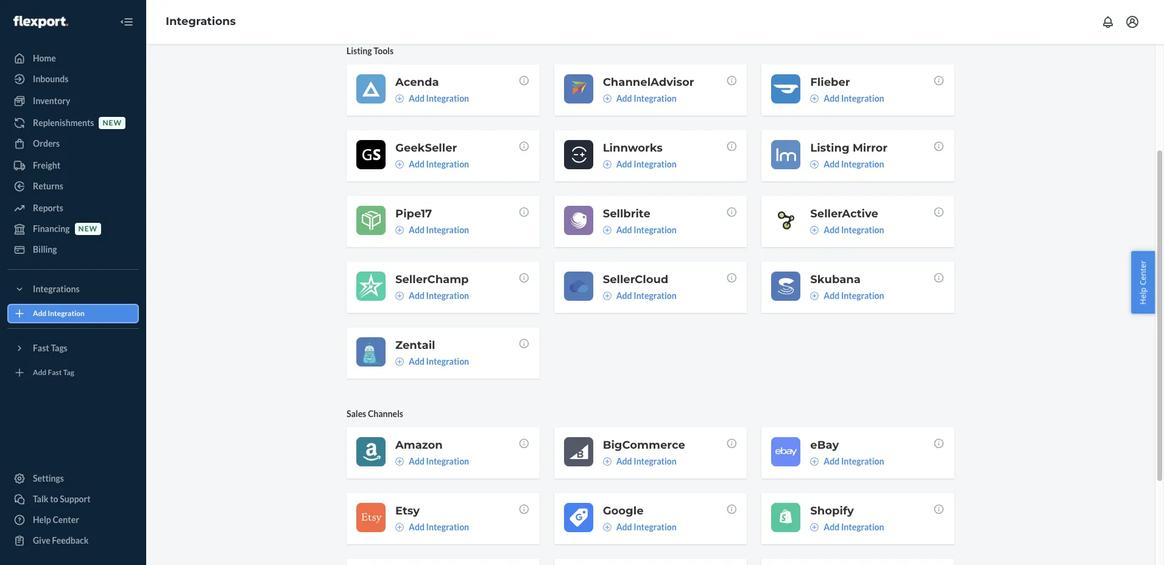 Task type: vqa. For each thing, say whether or not it's contained in the screenshot.
Pipe17
yes



Task type: locate. For each thing, give the bounding box(es) containing it.
add down zentail
[[409, 356, 425, 367]]

add for selleractive
[[824, 225, 840, 235]]

0 vertical spatial help
[[1138, 288, 1149, 305]]

add integration down the skubana
[[824, 291, 885, 301]]

add fast tag
[[33, 368, 74, 378]]

add integration for geekseller
[[409, 159, 469, 169]]

center
[[1138, 261, 1149, 286], [53, 515, 79, 525]]

add integration for linnworks
[[617, 159, 677, 169]]

add integration link down google
[[603, 522, 677, 534]]

add integration link down sellerchamp
[[396, 290, 469, 302]]

add integration for acenda
[[409, 93, 469, 104]]

0 horizontal spatial new
[[78, 225, 98, 234]]

help
[[1138, 288, 1149, 305], [33, 515, 51, 525]]

add integration down the 'integrations' dropdown button
[[33, 309, 85, 318]]

add down channeladvisor
[[617, 93, 632, 104]]

1 horizontal spatial help center
[[1138, 261, 1149, 305]]

add integration link for pipe17
[[396, 224, 469, 236]]

0 horizontal spatial center
[[53, 515, 79, 525]]

add integration for channeladvisor
[[617, 93, 677, 104]]

0 vertical spatial center
[[1138, 261, 1149, 286]]

add integration link for skubana
[[811, 290, 885, 302]]

plus circle image down etsy
[[396, 523, 404, 532]]

plus circle image for geekseller
[[396, 160, 404, 169]]

add down sellerchamp
[[409, 291, 425, 301]]

add integration down google
[[617, 522, 677, 533]]

plus circle image down geekseller in the top left of the page
[[396, 160, 404, 169]]

fast tags button
[[7, 339, 139, 358]]

add integration link down acenda in the top of the page
[[396, 93, 469, 105]]

add down google
[[617, 522, 632, 533]]

plus circle image down zentail
[[396, 358, 404, 366]]

0 vertical spatial new
[[103, 119, 122, 128]]

add integration for selleractive
[[824, 225, 885, 235]]

plus circle image down channeladvisor
[[603, 94, 612, 103]]

0 horizontal spatial listing
[[347, 46, 372, 56]]

1 vertical spatial center
[[53, 515, 79, 525]]

financing
[[33, 224, 70, 234]]

add integration down shopify
[[824, 522, 885, 533]]

1 vertical spatial integrations
[[33, 284, 80, 294]]

add integration down channeladvisor
[[617, 93, 677, 104]]

add integration link for sellbrite
[[603, 224, 677, 236]]

listing mirror
[[811, 141, 888, 155]]

plus circle image down shopify
[[811, 523, 819, 532]]

add integration link for google
[[603, 522, 677, 534]]

add integration link down zentail
[[396, 356, 469, 368]]

add integration link for acenda
[[396, 93, 469, 105]]

support
[[60, 494, 91, 505]]

add integration link for selleractive
[[811, 224, 885, 236]]

geekseller
[[396, 141, 457, 155]]

plus circle image for pipe17
[[396, 226, 404, 235]]

feedback
[[52, 536, 89, 546]]

add down geekseller in the top left of the page
[[409, 159, 425, 169]]

plus circle image for ebay
[[811, 458, 819, 466]]

billing
[[33, 244, 57, 255]]

listing left mirror
[[811, 141, 850, 155]]

add down listing mirror
[[824, 159, 840, 169]]

add integration down sellbrite
[[617, 225, 677, 235]]

plus circle image down sellercloud
[[603, 292, 612, 300]]

0 horizontal spatial help center
[[33, 515, 79, 525]]

add for etsy
[[409, 522, 425, 533]]

zentail
[[396, 339, 436, 352]]

plus circle image for amazon
[[396, 458, 404, 466]]

add down sellercloud
[[617, 291, 632, 301]]

plus circle image
[[811, 94, 819, 103], [811, 160, 819, 169], [396, 226, 404, 235], [396, 458, 404, 466], [811, 458, 819, 466]]

add down selleractive
[[824, 225, 840, 235]]

0 vertical spatial fast
[[33, 343, 49, 354]]

add integration down amazon
[[409, 456, 469, 467]]

0 vertical spatial help center
[[1138, 261, 1149, 305]]

integration for amazon
[[426, 456, 469, 467]]

give feedback
[[33, 536, 89, 546]]

integration for pipe17
[[426, 225, 469, 235]]

returns
[[33, 181, 63, 191]]

add for flieber
[[824, 93, 840, 104]]

add down the skubana
[[824, 291, 840, 301]]

add down sellbrite
[[617, 225, 632, 235]]

sellbrite
[[603, 207, 651, 221]]

add down ebay
[[824, 456, 840, 467]]

plus circle image for channeladvisor
[[603, 94, 612, 103]]

acenda
[[396, 75, 439, 89]]

add integration link down etsy
[[396, 522, 469, 534]]

open notifications image
[[1101, 15, 1116, 29]]

plus circle image down amazon
[[396, 458, 404, 466]]

plus circle image for linnworks
[[603, 160, 612, 169]]

add integration link down selleractive
[[811, 224, 885, 236]]

add for ebay
[[824, 456, 840, 467]]

plus circle image down pipe17
[[396, 226, 404, 235]]

add integration link down linnworks
[[603, 158, 677, 171]]

fast left tags
[[33, 343, 49, 354]]

add integration down flieber
[[824, 93, 885, 104]]

add integration link
[[396, 93, 469, 105], [603, 93, 677, 105], [811, 93, 885, 105], [396, 158, 469, 171], [603, 158, 677, 171], [811, 158, 885, 171], [396, 224, 469, 236], [603, 224, 677, 236], [811, 224, 885, 236], [396, 290, 469, 302], [603, 290, 677, 302], [811, 290, 885, 302], [7, 304, 139, 324], [396, 356, 469, 368], [396, 456, 469, 468], [603, 456, 677, 468], [811, 456, 885, 468], [396, 522, 469, 534], [603, 522, 677, 534], [811, 522, 885, 534]]

add integration link for sellercloud
[[603, 290, 677, 302]]

freight
[[33, 160, 60, 171]]

add integration link down the 'integrations' dropdown button
[[7, 304, 139, 324]]

linnworks
[[603, 141, 663, 155]]

add integration link down flieber
[[811, 93, 885, 105]]

add integration down pipe17
[[409, 225, 469, 235]]

add integration link down listing mirror
[[811, 158, 885, 171]]

integration for flieber
[[842, 93, 885, 104]]

fast inside 'fast tags' "dropdown button"
[[33, 343, 49, 354]]

add for listing mirror
[[824, 159, 840, 169]]

sales channels
[[347, 409, 403, 419]]

1 horizontal spatial help
[[1138, 288, 1149, 305]]

new for replenishments
[[103, 119, 122, 128]]

add for pipe17
[[409, 225, 425, 235]]

add integration link down shopify
[[811, 522, 885, 534]]

channels
[[368, 409, 403, 419]]

listing left tools
[[347, 46, 372, 56]]

add for google
[[617, 522, 632, 533]]

tag
[[63, 368, 74, 378]]

add integration down sellercloud
[[617, 291, 677, 301]]

new
[[103, 119, 122, 128], [78, 225, 98, 234]]

0 horizontal spatial help
[[33, 515, 51, 525]]

add integration down zentail
[[409, 356, 469, 367]]

plus circle image down linnworks
[[603, 160, 612, 169]]

mirror
[[853, 141, 888, 155]]

add integration down linnworks
[[617, 159, 677, 169]]

add integration link down pipe17
[[396, 224, 469, 236]]

add down pipe17
[[409, 225, 425, 235]]

add integration down etsy
[[409, 522, 469, 533]]

plus circle image down bigcommerce
[[603, 458, 612, 466]]

add integration link for bigcommerce
[[603, 456, 677, 468]]

new down reports link
[[78, 225, 98, 234]]

plus circle image down flieber
[[811, 94, 819, 103]]

add up fast tags
[[33, 309, 46, 318]]

1 vertical spatial help center
[[33, 515, 79, 525]]

to
[[50, 494, 58, 505]]

add integration link down ebay
[[811, 456, 885, 468]]

add integration link down channeladvisor
[[603, 93, 677, 105]]

pipe17
[[396, 207, 432, 221]]

plus circle image down sellerchamp
[[396, 292, 404, 300]]

help center
[[1138, 261, 1149, 305], [33, 515, 79, 525]]

add down bigcommerce
[[617, 456, 632, 467]]

add integration link down sellercloud
[[603, 290, 677, 302]]

add integration down geekseller in the top left of the page
[[409, 159, 469, 169]]

new up orders 'link'
[[103, 119, 122, 128]]

add integration link for zentail
[[396, 356, 469, 368]]

integration for shopify
[[842, 522, 885, 533]]

tools
[[374, 46, 394, 56]]

plus circle image for google
[[603, 523, 612, 532]]

add down shopify
[[824, 522, 840, 533]]

talk to support
[[33, 494, 91, 505]]

add down acenda in the top of the page
[[409, 93, 425, 104]]

shopify
[[811, 505, 854, 518]]

plus circle image down ebay
[[811, 458, 819, 466]]

help center inside help center link
[[33, 515, 79, 525]]

sales
[[347, 409, 366, 419]]

integration for ebay
[[842, 456, 885, 467]]

integration for acenda
[[426, 93, 469, 104]]

selleractive
[[811, 207, 879, 221]]

1 horizontal spatial center
[[1138, 261, 1149, 286]]

integration for listing mirror
[[842, 159, 885, 169]]

1 horizontal spatial integrations
[[166, 15, 236, 28]]

integration
[[426, 93, 469, 104], [634, 93, 677, 104], [842, 93, 885, 104], [426, 159, 469, 169], [634, 159, 677, 169], [842, 159, 885, 169], [426, 225, 469, 235], [634, 225, 677, 235], [842, 225, 885, 235], [426, 291, 469, 301], [634, 291, 677, 301], [842, 291, 885, 301], [48, 309, 85, 318], [426, 356, 469, 367], [426, 456, 469, 467], [634, 456, 677, 467], [842, 456, 885, 467], [426, 522, 469, 533], [634, 522, 677, 533], [842, 522, 885, 533]]

add integration for ebay
[[824, 456, 885, 467]]

plus circle image down the skubana
[[811, 292, 819, 300]]

integration for channeladvisor
[[634, 93, 677, 104]]

plus circle image for etsy
[[396, 523, 404, 532]]

1 vertical spatial fast
[[48, 368, 62, 378]]

1 horizontal spatial new
[[103, 119, 122, 128]]

plus circle image down sellbrite
[[603, 226, 612, 235]]

listing
[[347, 46, 372, 56], [811, 141, 850, 155]]

add down linnworks
[[617, 159, 632, 169]]

listing tools
[[347, 46, 394, 56]]

integrations
[[166, 15, 236, 28], [33, 284, 80, 294]]

plus circle image down listing mirror
[[811, 160, 819, 169]]

plus circle image down selleractive
[[811, 226, 819, 235]]

add integration link down amazon
[[396, 456, 469, 468]]

plus circle image down google
[[603, 523, 612, 532]]

fast
[[33, 343, 49, 354], [48, 368, 62, 378]]

add
[[409, 93, 425, 104], [617, 93, 632, 104], [824, 93, 840, 104], [409, 159, 425, 169], [617, 159, 632, 169], [824, 159, 840, 169], [409, 225, 425, 235], [617, 225, 632, 235], [824, 225, 840, 235], [409, 291, 425, 301], [617, 291, 632, 301], [824, 291, 840, 301], [33, 309, 46, 318], [409, 356, 425, 367], [33, 368, 46, 378], [409, 456, 425, 467], [617, 456, 632, 467], [824, 456, 840, 467], [409, 522, 425, 533], [617, 522, 632, 533], [824, 522, 840, 533]]

talk
[[33, 494, 48, 505]]

add integration link down geekseller in the top left of the page
[[396, 158, 469, 171]]

tags
[[51, 343, 68, 354]]

center inside button
[[1138, 261, 1149, 286]]

add integration down listing mirror
[[824, 159, 885, 169]]

1 horizontal spatial listing
[[811, 141, 850, 155]]

add integration for sellbrite
[[617, 225, 677, 235]]

add integration for pipe17
[[409, 225, 469, 235]]

integration for selleractive
[[842, 225, 885, 235]]

0 vertical spatial integrations
[[166, 15, 236, 28]]

1 vertical spatial new
[[78, 225, 98, 234]]

add integration link down sellbrite
[[603, 224, 677, 236]]

add integration down sellerchamp
[[409, 291, 469, 301]]

add integration down acenda in the top of the page
[[409, 93, 469, 104]]

plus circle image
[[396, 94, 404, 103], [603, 94, 612, 103], [396, 160, 404, 169], [603, 160, 612, 169], [603, 226, 612, 235], [811, 226, 819, 235], [396, 292, 404, 300], [603, 292, 612, 300], [811, 292, 819, 300], [396, 358, 404, 366], [603, 458, 612, 466], [396, 523, 404, 532], [603, 523, 612, 532], [811, 523, 819, 532]]

0 horizontal spatial integrations
[[33, 284, 80, 294]]

add integration link down the skubana
[[811, 290, 885, 302]]

plus circle image down acenda in the top of the page
[[396, 94, 404, 103]]

add integration down ebay
[[824, 456, 885, 467]]

add integration link down bigcommerce
[[603, 456, 677, 468]]

integration for zentail
[[426, 356, 469, 367]]

add down flieber
[[824, 93, 840, 104]]

add down amazon
[[409, 456, 425, 467]]

integration for sellbrite
[[634, 225, 677, 235]]

add integration
[[409, 93, 469, 104], [617, 93, 677, 104], [824, 93, 885, 104], [409, 159, 469, 169], [617, 159, 677, 169], [824, 159, 885, 169], [409, 225, 469, 235], [617, 225, 677, 235], [824, 225, 885, 235], [409, 291, 469, 301], [617, 291, 677, 301], [824, 291, 885, 301], [33, 309, 85, 318], [409, 356, 469, 367], [409, 456, 469, 467], [617, 456, 677, 467], [824, 456, 885, 467], [409, 522, 469, 533], [617, 522, 677, 533], [824, 522, 885, 533]]

1 vertical spatial listing
[[811, 141, 850, 155]]

add integration down bigcommerce
[[617, 456, 677, 467]]

0 vertical spatial listing
[[347, 46, 372, 56]]

add integration down selleractive
[[824, 225, 885, 235]]

close navigation image
[[119, 15, 134, 29]]

settings link
[[7, 469, 139, 489]]

add down etsy
[[409, 522, 425, 533]]

fast left tag
[[48, 368, 62, 378]]

reports
[[33, 203, 63, 213]]

plus circle image for selleractive
[[811, 226, 819, 235]]



Task type: describe. For each thing, give the bounding box(es) containing it.
channeladvisor
[[603, 75, 695, 89]]

add integration for bigcommerce
[[617, 456, 677, 467]]

listing for listing mirror
[[811, 141, 850, 155]]

add integration link for sellerchamp
[[396, 290, 469, 302]]

give
[[33, 536, 50, 546]]

integration for google
[[634, 522, 677, 533]]

add integration for sellerchamp
[[409, 291, 469, 301]]

add integration link for channeladvisor
[[603, 93, 677, 105]]

plus circle image for acenda
[[396, 94, 404, 103]]

plus circle image for sellercloud
[[603, 292, 612, 300]]

add integration link for shopify
[[811, 522, 885, 534]]

add for sellbrite
[[617, 225, 632, 235]]

add fast tag link
[[7, 363, 139, 383]]

add integration link for listing mirror
[[811, 158, 885, 171]]

orders
[[33, 138, 60, 149]]

integrations link
[[166, 15, 236, 28]]

add integration link for amazon
[[396, 456, 469, 468]]

add for geekseller
[[409, 159, 425, 169]]

add integration for google
[[617, 522, 677, 533]]

flieber
[[811, 75, 851, 89]]

add integration link for ebay
[[811, 456, 885, 468]]

returns link
[[7, 177, 139, 196]]

add for channeladvisor
[[617, 93, 632, 104]]

plus circle image for shopify
[[811, 523, 819, 532]]

reports link
[[7, 199, 139, 218]]

1 vertical spatial help
[[33, 515, 51, 525]]

integrations button
[[7, 280, 139, 299]]

integration for bigcommerce
[[634, 456, 677, 467]]

add integration link for linnworks
[[603, 158, 677, 171]]

help inside button
[[1138, 288, 1149, 305]]

inventory link
[[7, 91, 139, 111]]

freight link
[[7, 156, 139, 176]]

integration for etsy
[[426, 522, 469, 533]]

bigcommerce
[[603, 439, 686, 452]]

home
[[33, 53, 56, 63]]

plus circle image for flieber
[[811, 94, 819, 103]]

flexport logo image
[[13, 16, 68, 28]]

add down fast tags
[[33, 368, 46, 378]]

integration for skubana
[[842, 291, 885, 301]]

billing link
[[7, 240, 139, 260]]

plus circle image for sellerchamp
[[396, 292, 404, 300]]

give feedback button
[[7, 532, 139, 551]]

listing for listing tools
[[347, 46, 372, 56]]

etsy
[[396, 505, 420, 518]]

add for skubana
[[824, 291, 840, 301]]

plus circle image for skubana
[[811, 292, 819, 300]]

add integration for shopify
[[824, 522, 885, 533]]

integrations inside dropdown button
[[33, 284, 80, 294]]

plus circle image for listing mirror
[[811, 160, 819, 169]]

add integration for amazon
[[409, 456, 469, 467]]

help center button
[[1132, 252, 1156, 314]]

integration for sellerchamp
[[426, 291, 469, 301]]

amazon
[[396, 439, 443, 452]]

add integration for etsy
[[409, 522, 469, 533]]

add integration for flieber
[[824, 93, 885, 104]]

sellerchamp
[[396, 273, 469, 286]]

skubana
[[811, 273, 861, 286]]

sellercloud
[[603, 273, 669, 286]]

integration for sellercloud
[[634, 291, 677, 301]]

add for linnworks
[[617, 159, 632, 169]]

add integration link for geekseller
[[396, 158, 469, 171]]

add for shopify
[[824, 522, 840, 533]]

home link
[[7, 49, 139, 68]]

add integration for sellercloud
[[617, 291, 677, 301]]

ebay
[[811, 439, 839, 452]]

add integration for listing mirror
[[824, 159, 885, 169]]

settings
[[33, 474, 64, 484]]

talk to support button
[[7, 490, 139, 510]]

add integration link for flieber
[[811, 93, 885, 105]]

inventory
[[33, 96, 70, 106]]

plus circle image for sellbrite
[[603, 226, 612, 235]]

add integration for zentail
[[409, 356, 469, 367]]

orders link
[[7, 134, 139, 154]]

integration for geekseller
[[426, 159, 469, 169]]

fast tags
[[33, 343, 68, 354]]

integration for linnworks
[[634, 159, 677, 169]]

open account menu image
[[1126, 15, 1140, 29]]

add for sellercloud
[[617, 291, 632, 301]]

add integration for skubana
[[824, 291, 885, 301]]

add for zentail
[[409, 356, 425, 367]]

add for bigcommerce
[[617, 456, 632, 467]]

google
[[603, 505, 644, 518]]

add for sellerchamp
[[409, 291, 425, 301]]

inbounds link
[[7, 69, 139, 89]]

help center link
[[7, 511, 139, 530]]

replenishments
[[33, 118, 94, 128]]

fast inside add fast tag link
[[48, 368, 62, 378]]

inbounds
[[33, 74, 68, 84]]

help center inside help center button
[[1138, 261, 1149, 305]]

new for financing
[[78, 225, 98, 234]]

add integration link for etsy
[[396, 522, 469, 534]]

add for acenda
[[409, 93, 425, 104]]

add for amazon
[[409, 456, 425, 467]]

plus circle image for bigcommerce
[[603, 458, 612, 466]]

plus circle image for zentail
[[396, 358, 404, 366]]



